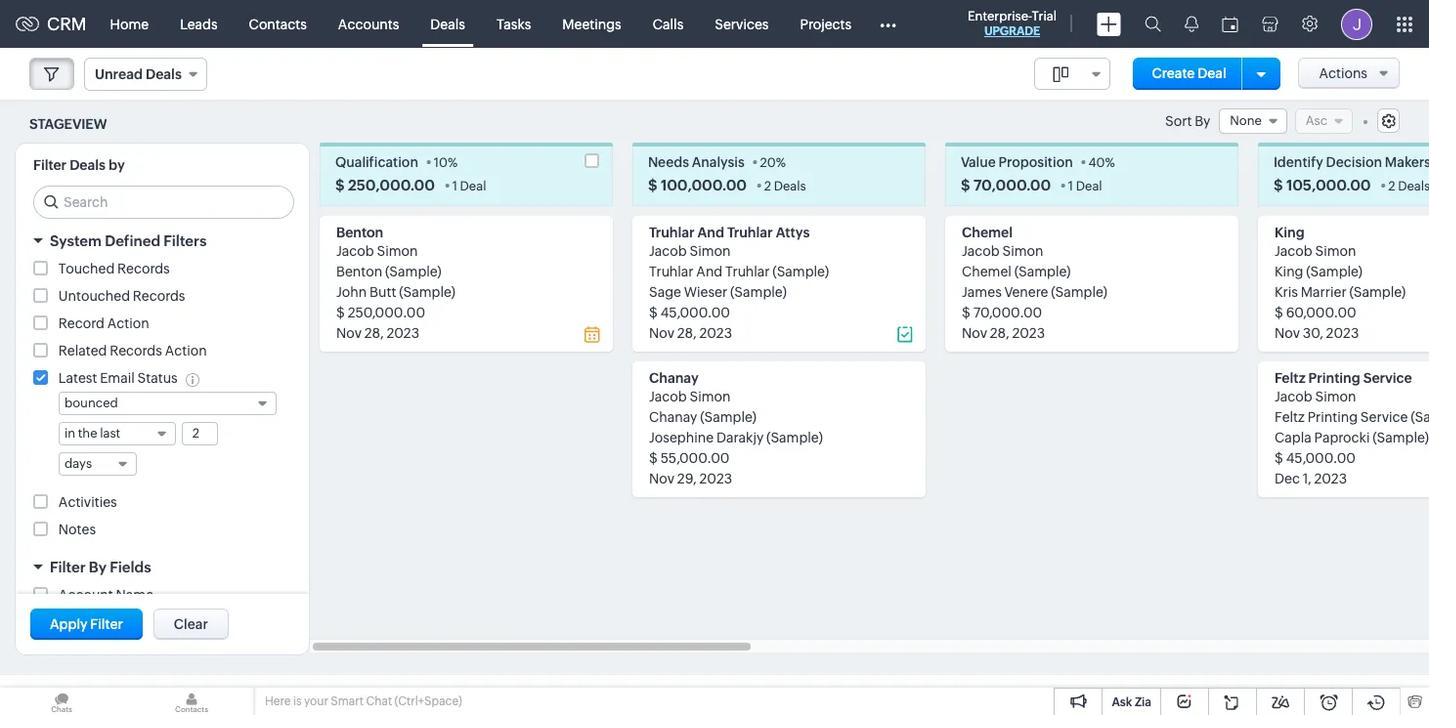 Task type: locate. For each thing, give the bounding box(es) containing it.
none
[[1230, 113, 1262, 128]]

$ down the value at right
[[961, 177, 971, 194]]

1 vertical spatial action
[[165, 344, 207, 359]]

enterprise-trial upgrade
[[968, 9, 1057, 38]]

0 vertical spatial and
[[698, 225, 725, 241]]

1 2 from the left
[[764, 179, 772, 194]]

chemel link
[[962, 225, 1013, 241]]

nov inside chanay jacob simon chanay (sample) josephine darakjy (sample) $ 55,000.00 nov 29, 2023
[[649, 472, 675, 487]]

250,000.00
[[348, 177, 435, 194], [348, 305, 425, 321]]

simon down feltz printing service link
[[1316, 389, 1357, 405]]

$ down john
[[336, 305, 345, 321]]

feltz printing service jacob simon feltz printing service (sa capla paprocki (sample) $ 45,000.00 dec 1, 2023
[[1275, 371, 1430, 487]]

2023 inside king jacob simon king (sample) kris marrier (sample) $ 60,000.00 nov 30, 2023
[[1327, 326, 1359, 342]]

2023 inside benton jacob simon benton (sample) john butt (sample) $ 250,000.00 nov 28, 2023
[[387, 326, 420, 342]]

70,000.00 down value proposition
[[974, 177, 1051, 194]]

chemel jacob simon chemel (sample) james venere (sample) $ 70,000.00 nov 28, 2023
[[962, 225, 1108, 342]]

3 28, from the left
[[990, 326, 1010, 342]]

2023 inside chemel jacob simon chemel (sample) james venere (sample) $ 70,000.00 nov 28, 2023
[[1012, 326, 1045, 342]]

here
[[265, 695, 291, 709]]

needs
[[648, 155, 689, 170]]

2023 inside chanay jacob simon chanay (sample) josephine darakjy (sample) $ 55,000.00 nov 29, 2023
[[700, 472, 733, 487]]

1 1 from the left
[[452, 179, 458, 194]]

record action
[[59, 316, 149, 332]]

2023 inside feltz printing service jacob simon feltz printing service (sa capla paprocki (sample) $ 45,000.00 dec 1, 2023
[[1315, 472, 1348, 487]]

0 vertical spatial feltz
[[1275, 371, 1306, 387]]

profile element
[[1330, 0, 1385, 47]]

and down '100,000.00'
[[698, 225, 725, 241]]

1 vertical spatial benton
[[336, 264, 383, 280]]

by
[[1195, 114, 1211, 129], [89, 559, 107, 576]]

qualification
[[335, 155, 419, 170]]

jacob down "chanay" link
[[649, 389, 687, 405]]

0 vertical spatial chemel
[[962, 225, 1013, 241]]

45,000.00 up 1,
[[1286, 451, 1356, 467]]

account name
[[59, 587, 154, 603]]

simon inside king jacob simon king (sample) kris marrier (sample) $ 60,000.00 nov 30, 2023
[[1316, 244, 1357, 259]]

40 %
[[1089, 156, 1115, 170]]

tasks
[[497, 16, 531, 32]]

2 1 from the left
[[1069, 179, 1074, 194]]

% for $ 70,000.00
[[1105, 156, 1115, 170]]

apply
[[50, 617, 88, 633]]

benton up benton (sample) link
[[336, 225, 383, 241]]

$ down qualification
[[335, 177, 345, 194]]

2023 right 1,
[[1315, 472, 1348, 487]]

2023 inside truhlar and truhlar attys jacob simon truhlar and truhlar (sample) sage wieser (sample) $ 45,000.00 nov 28, 2023
[[700, 326, 732, 342]]

king link
[[1275, 225, 1305, 241]]

1 vertical spatial 45,000.00
[[1286, 451, 1356, 467]]

james
[[962, 285, 1002, 300]]

in
[[65, 426, 75, 441]]

2 deals down makers
[[1389, 179, 1430, 194]]

0 vertical spatial benton
[[336, 225, 383, 241]]

nov for john butt (sample)
[[336, 326, 362, 342]]

nov left 29,
[[649, 472, 675, 487]]

250,000.00 down qualification
[[348, 177, 435, 194]]

2 vertical spatial records
[[110, 344, 162, 359]]

filter inside apply filter button
[[90, 617, 123, 633]]

enterprise-
[[968, 9, 1032, 23]]

$ inside feltz printing service jacob simon feltz printing service (sa capla paprocki (sample) $ 45,000.00 dec 1, 2023
[[1275, 451, 1284, 467]]

(sample)
[[385, 264, 442, 280], [773, 264, 829, 280], [1015, 264, 1071, 280], [1307, 264, 1363, 280], [399, 285, 456, 300], [731, 285, 787, 300], [1051, 285, 1108, 300], [1350, 285, 1406, 300], [700, 410, 757, 426], [767, 431, 823, 446], [1373, 431, 1430, 446]]

2 70,000.00 from the top
[[974, 305, 1043, 321]]

(sample) right darakjy
[[767, 431, 823, 446]]

chemel (sample) link
[[962, 264, 1071, 280]]

0 horizontal spatial deal
[[460, 179, 486, 194]]

2 vertical spatial filter
[[90, 617, 123, 633]]

2 king from the top
[[1275, 264, 1304, 280]]

jacob for king jacob simon king (sample) kris marrier (sample) $ 60,000.00 nov 30, 2023
[[1275, 244, 1313, 259]]

create deal
[[1152, 66, 1227, 81]]

70,000.00 down the venere
[[974, 305, 1043, 321]]

Unread Deals field
[[84, 58, 207, 91]]

$ up dec
[[1275, 451, 1284, 467]]

filter inside filter by fields "dropdown button"
[[50, 559, 86, 576]]

1 vertical spatial chemel
[[962, 264, 1012, 280]]

0 vertical spatial by
[[1195, 114, 1211, 129]]

feltz printing service link
[[1275, 371, 1413, 387]]

28,
[[365, 326, 384, 342], [677, 326, 697, 342], [990, 326, 1010, 342]]

2 deals for $ 100,000.00
[[764, 179, 806, 194]]

nov inside chemel jacob simon chemel (sample) james venere (sample) $ 70,000.00 nov 28, 2023
[[962, 326, 988, 342]]

$ 100,000.00
[[648, 177, 747, 194]]

service left (sa
[[1361, 410, 1408, 426]]

feltz printing service (sa link
[[1275, 410, 1430, 426]]

2 for 105,000.00
[[1389, 179, 1396, 194]]

john butt (sample) link
[[336, 285, 456, 300]]

1 horizontal spatial 28,
[[677, 326, 697, 342]]

projects
[[800, 16, 852, 32]]

king up the kris
[[1275, 264, 1304, 280]]

deal for $ 250,000.00
[[460, 179, 486, 194]]

and
[[698, 225, 725, 241], [697, 264, 723, 280]]

2 deals down 20 %
[[764, 179, 806, 194]]

0 horizontal spatial 1 deal
[[452, 179, 486, 194]]

sage wieser (sample) link
[[649, 285, 787, 300]]

system defined filters button
[[16, 224, 309, 258]]

2 horizontal spatial %
[[1105, 156, 1115, 170]]

1 horizontal spatial 2
[[1389, 179, 1396, 194]]

2 1 deal from the left
[[1069, 179, 1103, 194]]

28, for $ 70,000.00
[[990, 326, 1010, 342]]

(sample) up josephine darakjy (sample) link
[[700, 410, 757, 426]]

(sample) down attys
[[773, 264, 829, 280]]

1 28, from the left
[[365, 326, 384, 342]]

2 horizontal spatial 28,
[[990, 326, 1010, 342]]

$ down "sage"
[[649, 305, 658, 321]]

nov inside benton jacob simon benton (sample) john butt (sample) $ 250,000.00 nov 28, 2023
[[336, 326, 362, 342]]

activities
[[59, 494, 117, 510]]

chanay up chanay (sample) "link" at the bottom of page
[[649, 371, 699, 387]]

nov
[[336, 326, 362, 342], [649, 326, 675, 342], [962, 326, 988, 342], [1275, 326, 1301, 342], [649, 472, 675, 487]]

1 horizontal spatial 1
[[1069, 179, 1074, 194]]

simon up king (sample) link
[[1316, 244, 1357, 259]]

2 down 20
[[764, 179, 772, 194]]

20
[[760, 156, 776, 170]]

1 deal down 10 %
[[452, 179, 486, 194]]

0 vertical spatial action
[[107, 316, 149, 332]]

contacts link
[[233, 0, 323, 47]]

28, down james
[[990, 326, 1010, 342]]

0 horizontal spatial %
[[448, 156, 458, 170]]

2 feltz from the top
[[1275, 410, 1305, 426]]

2023 down the venere
[[1012, 326, 1045, 342]]

45,000.00 down wieser
[[661, 305, 730, 321]]

0 horizontal spatial 28,
[[365, 326, 384, 342]]

1 vertical spatial by
[[89, 559, 107, 576]]

1 vertical spatial chanay
[[649, 410, 698, 426]]

jacob inside benton jacob simon benton (sample) john butt (sample) $ 250,000.00 nov 28, 2023
[[336, 244, 374, 259]]

king up king (sample) link
[[1275, 225, 1305, 241]]

1 vertical spatial 250,000.00
[[348, 305, 425, 321]]

0 vertical spatial king
[[1275, 225, 1305, 241]]

records down touched records
[[133, 289, 185, 304]]

nov left 30,
[[1275, 326, 1301, 342]]

45,000.00 inside truhlar and truhlar attys jacob simon truhlar and truhlar (sample) sage wieser (sample) $ 45,000.00 nov 28, 2023
[[661, 305, 730, 321]]

analysis
[[692, 155, 745, 170]]

jacob down benton link
[[336, 244, 374, 259]]

2 chemel from the top
[[962, 264, 1012, 280]]

proposition
[[999, 155, 1073, 170]]

search element
[[1133, 0, 1173, 48]]

jacob up "sage"
[[649, 244, 687, 259]]

benton
[[336, 225, 383, 241], [336, 264, 383, 280]]

jacob for chemel jacob simon chemel (sample) james venere (sample) $ 70,000.00 nov 28, 2023
[[962, 244, 1000, 259]]

(sa
[[1411, 410, 1430, 426]]

by inside "dropdown button"
[[89, 559, 107, 576]]

1 1 deal from the left
[[452, 179, 486, 194]]

upgrade
[[985, 24, 1041, 38]]

% for $ 100,000.00
[[776, 156, 786, 170]]

1 vertical spatial king
[[1275, 264, 1304, 280]]

action
[[107, 316, 149, 332], [165, 344, 207, 359]]

simon up chanay (sample) "link" at the bottom of page
[[690, 389, 731, 405]]

1 deal down 40
[[1069, 179, 1103, 194]]

deals inside field
[[146, 66, 182, 82]]

unread
[[95, 66, 143, 82]]

2023 right 29,
[[700, 472, 733, 487]]

% right analysis
[[776, 156, 786, 170]]

nov down john
[[336, 326, 362, 342]]

capla
[[1275, 431, 1312, 446]]

(sample) down (sa
[[1373, 431, 1430, 446]]

records for related
[[110, 344, 162, 359]]

by up account name
[[89, 559, 107, 576]]

0 horizontal spatial 2
[[764, 179, 772, 194]]

value proposition
[[961, 155, 1073, 170]]

jacob
[[336, 244, 374, 259], [649, 244, 687, 259], [962, 244, 1000, 259], [1275, 244, 1313, 259], [649, 389, 687, 405], [1275, 389, 1313, 405]]

by right sort
[[1195, 114, 1211, 129]]

deals right the unread
[[146, 66, 182, 82]]

2 250,000.00 from the top
[[348, 305, 425, 321]]

filter down the stageview
[[33, 158, 67, 173]]

filter down account name
[[90, 617, 123, 633]]

3 % from the left
[[1105, 156, 1115, 170]]

1 vertical spatial filter
[[50, 559, 86, 576]]

0 horizontal spatial 2 deals
[[764, 179, 806, 194]]

deal right $ 250,000.00
[[460, 179, 486, 194]]

55,000.00
[[661, 451, 730, 467]]

nov down james
[[962, 326, 988, 342]]

2 2 deals from the left
[[1389, 179, 1430, 194]]

1 vertical spatial records
[[133, 289, 185, 304]]

$ 70,000.00
[[961, 177, 1051, 194]]

1 deal
[[452, 179, 486, 194], [1069, 179, 1103, 194]]

1
[[452, 179, 458, 194], [1069, 179, 1074, 194]]

0 vertical spatial 250,000.00
[[348, 177, 435, 194]]

by for filter
[[89, 559, 107, 576]]

0 vertical spatial 70,000.00
[[974, 177, 1051, 194]]

2 down makers
[[1389, 179, 1396, 194]]

records for touched
[[117, 261, 170, 277]]

sort
[[1166, 114, 1192, 129]]

1 vertical spatial 70,000.00
[[974, 305, 1043, 321]]

truhlar down $ 100,000.00
[[649, 225, 695, 241]]

28, inside benton jacob simon benton (sample) john butt (sample) $ 250,000.00 nov 28, 2023
[[365, 326, 384, 342]]

service up (sa
[[1364, 371, 1413, 387]]

king
[[1275, 225, 1305, 241], [1275, 264, 1304, 280]]

in the last field
[[59, 422, 176, 446]]

deal right create
[[1198, 66, 1227, 81]]

deal down 40
[[1076, 179, 1103, 194]]

simon for king jacob simon king (sample) kris marrier (sample) $ 60,000.00 nov 30, 2023
[[1316, 244, 1357, 259]]

simon inside benton jacob simon benton (sample) john butt (sample) $ 250,000.00 nov 28, 2023
[[377, 244, 418, 259]]

benton jacob simon benton (sample) john butt (sample) $ 250,000.00 nov 28, 2023
[[336, 225, 456, 342]]

darakjy
[[717, 431, 764, 446]]

1 horizontal spatial %
[[776, 156, 786, 170]]

0 horizontal spatial by
[[89, 559, 107, 576]]

simon down truhlar and truhlar attys link
[[690, 244, 731, 259]]

250,000.00 down the butt
[[348, 305, 425, 321]]

days field
[[59, 452, 137, 476]]

action up related records action
[[107, 316, 149, 332]]

$
[[335, 177, 345, 194], [648, 177, 658, 194], [961, 177, 971, 194], [1274, 177, 1284, 194], [336, 305, 345, 321], [649, 305, 658, 321], [962, 305, 971, 321], [1275, 305, 1284, 321], [649, 451, 658, 467], [1275, 451, 1284, 467]]

1 king from the top
[[1275, 225, 1305, 241]]

action up status
[[165, 344, 207, 359]]

45,000.00
[[661, 305, 730, 321], [1286, 451, 1356, 467]]

attys
[[776, 225, 810, 241]]

deals left by
[[70, 158, 106, 173]]

account
[[59, 587, 113, 603]]

feltz up capla
[[1275, 410, 1305, 426]]

None field
[[1034, 58, 1111, 90]]

stageview
[[29, 116, 107, 132]]

services
[[715, 16, 769, 32]]

simon inside chemel jacob simon chemel (sample) james venere (sample) $ 70,000.00 nov 28, 2023
[[1003, 244, 1044, 259]]

truhlar up sage wieser (sample) link
[[726, 264, 770, 280]]

1 chanay from the top
[[649, 371, 699, 387]]

status
[[137, 371, 178, 387]]

latest
[[59, 371, 97, 387]]

printing up paprocki
[[1308, 410, 1358, 426]]

john
[[336, 285, 367, 300]]

0 vertical spatial filter
[[33, 158, 67, 173]]

0 vertical spatial service
[[1364, 371, 1413, 387]]

2 horizontal spatial deal
[[1198, 66, 1227, 81]]

chemel up 'chemel (sample)' link
[[962, 225, 1013, 241]]

28, down wieser
[[677, 326, 697, 342]]

45,000.00 inside feltz printing service jacob simon feltz printing service (sa capla paprocki (sample) $ 45,000.00 dec 1, 2023
[[1286, 451, 1356, 467]]

simon
[[377, 244, 418, 259], [690, 244, 731, 259], [1003, 244, 1044, 259], [1316, 244, 1357, 259], [690, 389, 731, 405], [1316, 389, 1357, 405]]

0 horizontal spatial 45,000.00
[[661, 305, 730, 321]]

chemel up james
[[962, 264, 1012, 280]]

apply filter
[[50, 617, 123, 633]]

2023 for chemel jacob simon chemel (sample) james venere (sample) $ 70,000.00 nov 28, 2023
[[1012, 326, 1045, 342]]

and up wieser
[[697, 264, 723, 280]]

jacob inside chanay jacob simon chanay (sample) josephine darakjy (sample) $ 55,000.00 nov 29, 2023
[[649, 389, 687, 405]]

40
[[1089, 156, 1105, 170]]

by for sort
[[1195, 114, 1211, 129]]

feltz down 30,
[[1275, 371, 1306, 387]]

% right qualification
[[448, 156, 458, 170]]

last
[[100, 426, 120, 441]]

$ down james
[[962, 305, 971, 321]]

jacob inside king jacob simon king (sample) kris marrier (sample) $ 60,000.00 nov 30, 2023
[[1275, 244, 1313, 259]]

meetings
[[563, 16, 622, 32]]

1 down 10 %
[[452, 179, 458, 194]]

filter
[[33, 158, 67, 173], [50, 559, 86, 576], [90, 617, 123, 633]]

1 horizontal spatial deal
[[1076, 179, 1103, 194]]

simon up 'chemel (sample)' link
[[1003, 244, 1044, 259]]

1 horizontal spatial 1 deal
[[1069, 179, 1103, 194]]

2 28, from the left
[[677, 326, 697, 342]]

chanay up josephine
[[649, 410, 698, 426]]

28, down the butt
[[365, 326, 384, 342]]

1 horizontal spatial by
[[1195, 114, 1211, 129]]

filter up account
[[50, 559, 86, 576]]

deals down makers
[[1398, 179, 1430, 194]]

1 horizontal spatial 45,000.00
[[1286, 451, 1356, 467]]

chanay jacob simon chanay (sample) josephine darakjy (sample) $ 55,000.00 nov 29, 2023
[[649, 371, 823, 487]]

1 down proposition
[[1069, 179, 1074, 194]]

$ down josephine
[[649, 451, 658, 467]]

benton up john
[[336, 264, 383, 280]]

truhlar up "sage"
[[649, 264, 694, 280]]

$ down identify
[[1274, 177, 1284, 194]]

0 vertical spatial chanay
[[649, 371, 699, 387]]

jacob up capla
[[1275, 389, 1313, 405]]

simon for chemel jacob simon chemel (sample) james venere (sample) $ 70,000.00 nov 28, 2023
[[1003, 244, 1044, 259]]

0 vertical spatial records
[[117, 261, 170, 277]]

nov down "sage"
[[649, 326, 675, 342]]

2023 down sage wieser (sample) link
[[700, 326, 732, 342]]

truhlar and truhlar attys jacob simon truhlar and truhlar (sample) sage wieser (sample) $ 45,000.00 nov 28, 2023
[[649, 225, 829, 342]]

1 horizontal spatial 2 deals
[[1389, 179, 1430, 194]]

2023 right 30,
[[1327, 326, 1359, 342]]

(sample) inside feltz printing service jacob simon feltz printing service (sa capla paprocki (sample) $ 45,000.00 dec 1, 2023
[[1373, 431, 1430, 446]]

1 2 deals from the left
[[764, 179, 806, 194]]

jacob down chemel link
[[962, 244, 1000, 259]]

Other Modules field
[[867, 8, 909, 40]]

2023 down john butt (sample) link
[[387, 326, 420, 342]]

$ down the kris
[[1275, 305, 1284, 321]]

jacob inside chemel jacob simon chemel (sample) james venere (sample) $ 70,000.00 nov 28, 2023
[[962, 244, 1000, 259]]

records down defined in the top left of the page
[[117, 261, 170, 277]]

records up latest email status on the bottom of the page
[[110, 344, 162, 359]]

printing up the feltz printing service (sa link
[[1309, 371, 1361, 387]]

$ inside truhlar and truhlar attys jacob simon truhlar and truhlar (sample) sage wieser (sample) $ 45,000.00 nov 28, 2023
[[649, 305, 658, 321]]

% right proposition
[[1105, 156, 1115, 170]]

$ inside chemel jacob simon chemel (sample) james venere (sample) $ 70,000.00 nov 28, 2023
[[962, 305, 971, 321]]

simon inside chanay jacob simon chanay (sample) josephine darakjy (sample) $ 55,000.00 nov 29, 2023
[[690, 389, 731, 405]]

0 horizontal spatial 1
[[452, 179, 458, 194]]

0 vertical spatial 45,000.00
[[661, 305, 730, 321]]

1 chemel from the top
[[962, 225, 1013, 241]]

28, inside chemel jacob simon chemel (sample) james venere (sample) $ 70,000.00 nov 28, 2023
[[990, 326, 1010, 342]]

jacob down king link
[[1275, 244, 1313, 259]]

deal inside button
[[1198, 66, 1227, 81]]

2 2 from the left
[[1389, 179, 1396, 194]]

1 vertical spatial feltz
[[1275, 410, 1305, 426]]

2 % from the left
[[776, 156, 786, 170]]

None text field
[[183, 423, 217, 445]]



Task type: vqa. For each thing, say whether or not it's contained in the screenshot.
"Channels" image
no



Task type: describe. For each thing, give the bounding box(es) containing it.
$ inside chanay jacob simon chanay (sample) josephine darakjy (sample) $ 55,000.00 nov 29, 2023
[[649, 451, 658, 467]]

james venere (sample) link
[[962, 285, 1108, 300]]

identify decision makers
[[1274, 155, 1430, 170]]

(sample) down benton (sample) link
[[399, 285, 456, 300]]

zia
[[1135, 696, 1152, 710]]

untouched
[[59, 289, 130, 304]]

contacts image
[[130, 688, 253, 716]]

record
[[59, 316, 104, 332]]

benton link
[[336, 225, 383, 241]]

records for untouched
[[133, 289, 185, 304]]

home
[[110, 16, 149, 32]]

2023 for benton jacob simon benton (sample) john butt (sample) $ 250,000.00 nov 28, 2023
[[387, 326, 420, 342]]

smart
[[331, 695, 364, 709]]

30,
[[1303, 326, 1324, 342]]

jacob inside feltz printing service jacob simon feltz printing service (sa capla paprocki (sample) $ 45,000.00 dec 1, 2023
[[1275, 389, 1313, 405]]

your
[[304, 695, 328, 709]]

deals left "tasks"
[[431, 16, 465, 32]]

1 deal for $ 70,000.00
[[1069, 179, 1103, 194]]

1,
[[1303, 472, 1312, 487]]

60,000.00
[[1286, 305, 1357, 321]]

1 vertical spatial service
[[1361, 410, 1408, 426]]

bounced
[[65, 396, 118, 410]]

ask zia
[[1112, 696, 1152, 710]]

search image
[[1145, 16, 1162, 32]]

kris marrier (sample) link
[[1275, 285, 1406, 300]]

2 for 100,000.00
[[764, 179, 772, 194]]

kris
[[1275, 285, 1299, 300]]

contacts
[[249, 16, 307, 32]]

actions
[[1320, 66, 1368, 81]]

1 horizontal spatial action
[[165, 344, 207, 359]]

create menu image
[[1097, 12, 1122, 36]]

name
[[116, 587, 154, 603]]

email
[[100, 371, 135, 387]]

1 % from the left
[[448, 156, 458, 170]]

$ inside king jacob simon king (sample) kris marrier (sample) $ 60,000.00 nov 30, 2023
[[1275, 305, 1284, 321]]

nov inside truhlar and truhlar attys jacob simon truhlar and truhlar (sample) sage wieser (sample) $ 45,000.00 nov 28, 2023
[[649, 326, 675, 342]]

ask
[[1112, 696, 1133, 710]]

king (sample) link
[[1275, 264, 1363, 280]]

nov for chemel (sample)
[[962, 326, 988, 342]]

notes
[[59, 522, 96, 537]]

1 feltz from the top
[[1275, 371, 1306, 387]]

$ 250,000.00
[[335, 177, 435, 194]]

crm link
[[16, 14, 87, 34]]

1 for $ 70,000.00
[[1069, 179, 1074, 194]]

projects link
[[785, 0, 867, 47]]

(sample) right marrier
[[1350, 285, 1406, 300]]

simon for chanay jacob simon chanay (sample) josephine darakjy (sample) $ 55,000.00 nov 29, 2023
[[690, 389, 731, 405]]

1 for $ 250,000.00
[[452, 179, 458, 194]]

(sample) up james venere (sample) link
[[1015, 264, 1071, 280]]

nov inside king jacob simon king (sample) kris marrier (sample) $ 60,000.00 nov 30, 2023
[[1275, 326, 1301, 342]]

2 deals for $ 105,000.00
[[1389, 179, 1430, 194]]

250,000.00 inside benton jacob simon benton (sample) john butt (sample) $ 250,000.00 nov 28, 2023
[[348, 305, 425, 321]]

1 benton from the top
[[336, 225, 383, 241]]

dec
[[1275, 472, 1300, 487]]

venere
[[1005, 285, 1049, 300]]

simon inside feltz printing service jacob simon feltz printing service (sa capla paprocki (sample) $ 45,000.00 dec 1, 2023
[[1316, 389, 1357, 405]]

simon for benton jacob simon benton (sample) john butt (sample) $ 250,000.00 nov 28, 2023
[[377, 244, 418, 259]]

system defined filters
[[50, 233, 207, 250]]

jacob inside truhlar and truhlar attys jacob simon truhlar and truhlar (sample) sage wieser (sample) $ 45,000.00 nov 28, 2023
[[649, 244, 687, 259]]

jacob for benton jacob simon benton (sample) john butt (sample) $ 250,000.00 nov 28, 2023
[[336, 244, 374, 259]]

truhlar up truhlar and truhlar (sample) 'link' in the top of the page
[[728, 225, 773, 241]]

28, inside truhlar and truhlar attys jacob simon truhlar and truhlar (sample) sage wieser (sample) $ 45,000.00 nov 28, 2023
[[677, 326, 697, 342]]

10 %
[[434, 156, 458, 170]]

2023 for chanay jacob simon chanay (sample) josephine darakjy (sample) $ 55,000.00 nov 29, 2023
[[700, 472, 733, 487]]

bounced field
[[59, 392, 277, 415]]

(sample) up kris marrier (sample) link
[[1307, 264, 1363, 280]]

1 vertical spatial printing
[[1308, 410, 1358, 426]]

deals down 20 %
[[774, 179, 806, 194]]

fields
[[110, 559, 151, 576]]

by
[[109, 158, 125, 173]]

20 %
[[760, 156, 786, 170]]

1 250,000.00 from the top
[[348, 177, 435, 194]]

services link
[[699, 0, 785, 47]]

(sample) up john butt (sample) link
[[385, 264, 442, 280]]

touched records
[[59, 261, 170, 277]]

2 benton from the top
[[336, 264, 383, 280]]

$ 105,000.00
[[1274, 177, 1371, 194]]

capla paprocki (sample) link
[[1275, 431, 1430, 446]]

chats image
[[0, 688, 123, 716]]

(sample) right the venere
[[1051, 285, 1108, 300]]

chanay (sample) link
[[649, 410, 757, 426]]

butt
[[370, 285, 396, 300]]

chat
[[366, 695, 392, 709]]

29,
[[677, 472, 697, 487]]

70,000.00 inside chemel jacob simon chemel (sample) james venere (sample) $ 70,000.00 nov 28, 2023
[[974, 305, 1043, 321]]

needs analysis
[[648, 155, 745, 170]]

$ down needs
[[648, 177, 658, 194]]

filter by fields
[[50, 559, 151, 576]]

calendar image
[[1222, 16, 1239, 32]]

0 vertical spatial printing
[[1309, 371, 1361, 387]]

related records action
[[59, 344, 207, 359]]

leads
[[180, 16, 218, 32]]

filter for filter deals by
[[33, 158, 67, 173]]

create deal button
[[1133, 58, 1246, 90]]

1 deal for $ 250,000.00
[[452, 179, 486, 194]]

$ inside benton jacob simon benton (sample) john butt (sample) $ 250,000.00 nov 28, 2023
[[336, 305, 345, 321]]

profile image
[[1342, 8, 1373, 40]]

touched
[[59, 261, 115, 277]]

chanay link
[[649, 371, 699, 387]]

home link
[[94, 0, 164, 47]]

28, for qualification
[[365, 326, 384, 342]]

days
[[65, 456, 92, 471]]

(sample) down truhlar and truhlar (sample) 'link' in the top of the page
[[731, 285, 787, 300]]

tasks link
[[481, 0, 547, 47]]

signals image
[[1185, 16, 1199, 32]]

size image
[[1053, 66, 1069, 83]]

nov for chanay (sample)
[[649, 472, 675, 487]]

Search text field
[[34, 187, 293, 218]]

100,000.00
[[661, 177, 747, 194]]

sort by
[[1166, 114, 1211, 129]]

0 horizontal spatial action
[[107, 316, 149, 332]]

filters
[[164, 233, 207, 250]]

105,000.00
[[1287, 177, 1371, 194]]

meetings link
[[547, 0, 637, 47]]

wieser
[[684, 285, 728, 300]]

jacob for chanay jacob simon chanay (sample) josephine darakjy (sample) $ 55,000.00 nov 29, 2023
[[649, 389, 687, 405]]

1 70,000.00 from the top
[[974, 177, 1051, 194]]

signals element
[[1173, 0, 1211, 48]]

simon inside truhlar and truhlar attys jacob simon truhlar and truhlar (sample) sage wieser (sample) $ 45,000.00 nov 28, 2023
[[690, 244, 731, 259]]

paprocki
[[1315, 431, 1370, 446]]

the
[[78, 426, 97, 441]]

create menu element
[[1085, 0, 1133, 47]]

filter for filter by fields
[[50, 559, 86, 576]]

filter deals by
[[33, 158, 125, 173]]

2023 for king jacob simon king (sample) kris marrier (sample) $ 60,000.00 nov 30, 2023
[[1327, 326, 1359, 342]]

is
[[293, 695, 302, 709]]

related
[[59, 344, 107, 359]]

apply filter button
[[30, 609, 143, 641]]

1 vertical spatial and
[[697, 264, 723, 280]]

create
[[1152, 66, 1195, 81]]

josephine
[[649, 431, 714, 446]]

value
[[961, 155, 996, 170]]

calls link
[[637, 0, 699, 47]]

2 chanay from the top
[[649, 410, 698, 426]]

accounts
[[338, 16, 399, 32]]

system
[[50, 233, 102, 250]]

makers
[[1385, 155, 1430, 170]]

king jacob simon king (sample) kris marrier (sample) $ 60,000.00 nov 30, 2023
[[1275, 225, 1406, 342]]

None field
[[1220, 109, 1288, 134]]

deal for $ 70,000.00
[[1076, 179, 1103, 194]]

defined
[[105, 233, 160, 250]]



